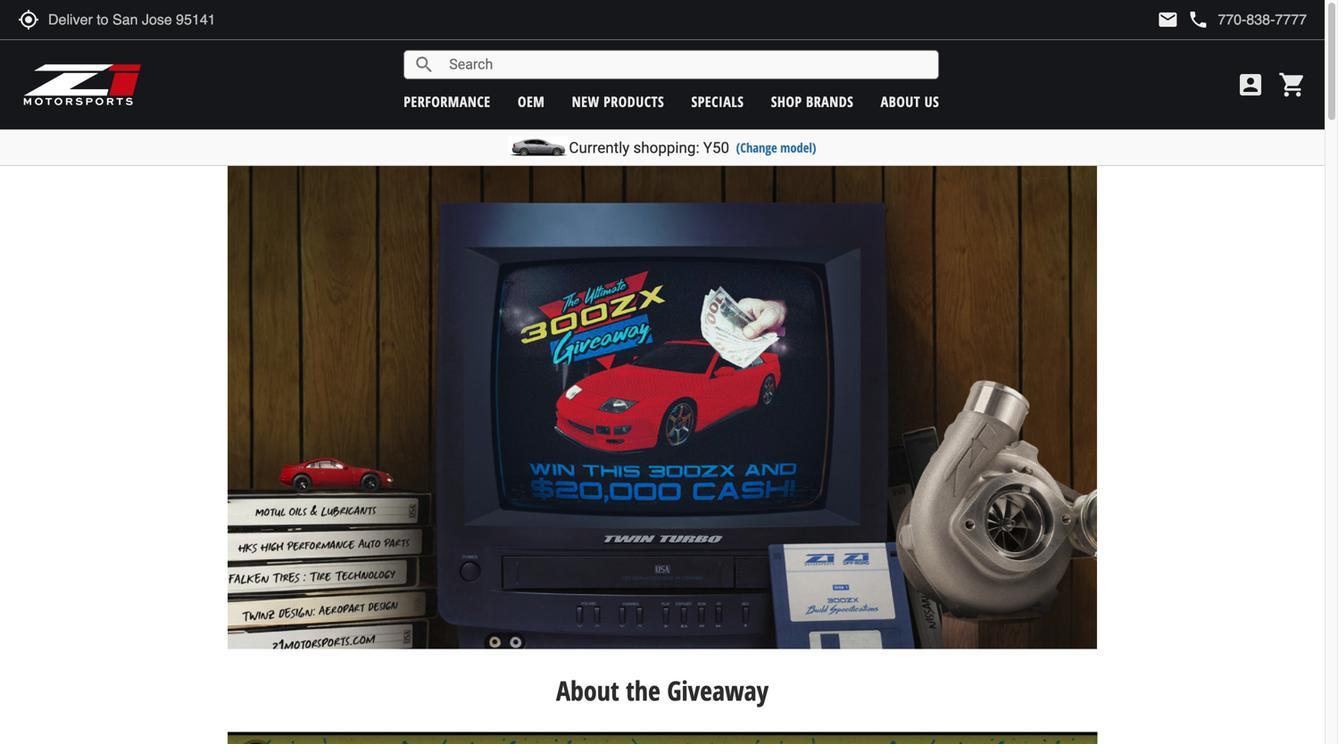 Task type: describe. For each thing, give the bounding box(es) containing it.
products
[[604, 92, 664, 111]]

mail link
[[1157, 9, 1179, 30]]

performance
[[404, 92, 491, 111]]

shopping:
[[633, 139, 699, 157]]

currently
[[569, 139, 630, 157]]

new products
[[572, 92, 664, 111]]

mail phone
[[1157, 9, 1209, 30]]

oem
[[518, 92, 545, 111]]

new
[[572, 92, 600, 111]]

giveaway
[[667, 673, 769, 709]]

the
[[626, 673, 660, 709]]

shopping_cart
[[1278, 71, 1307, 99]]

account_box
[[1236, 71, 1265, 99]]

about for about the giveaway
[[556, 673, 619, 709]]

mail
[[1157, 9, 1179, 30]]

y50
[[703, 139, 729, 157]]

my_location
[[18, 9, 39, 30]]

specials
[[691, 92, 744, 111]]

specials link
[[691, 92, 744, 111]]

currently shopping: y50 (change model)
[[569, 139, 816, 157]]



Task type: vqa. For each thing, say whether or not it's contained in the screenshot.
Greddy GPP RS-TI Universal Titanium Muffler - 3.0''
no



Task type: locate. For each thing, give the bounding box(es) containing it.
1 horizontal spatial about
[[881, 92, 920, 111]]

new products link
[[572, 92, 664, 111]]

Search search field
[[435, 51, 938, 78]]

phone link
[[1188, 9, 1307, 30]]

shop brands
[[771, 92, 854, 111]]

shop brands link
[[771, 92, 854, 111]]

about for about us
[[881, 92, 920, 111]]

about left us
[[881, 92, 920, 111]]

oem link
[[518, 92, 545, 111]]

shop
[[771, 92, 802, 111]]

performance link
[[404, 92, 491, 111]]

0 horizontal spatial about
[[556, 673, 619, 709]]

about us link
[[881, 92, 939, 111]]

phone
[[1188, 9, 1209, 30]]

0 vertical spatial about
[[881, 92, 920, 111]]

about
[[881, 92, 920, 111], [556, 673, 619, 709]]

brands
[[806, 92, 854, 111]]

(change
[[736, 139, 777, 156]]

shopping_cart link
[[1274, 71, 1307, 99]]

1 vertical spatial about
[[556, 673, 619, 709]]

z1 motorsports logo image
[[22, 62, 142, 107]]

about left the
[[556, 673, 619, 709]]

about the giveaway
[[556, 673, 769, 709]]

(change model) link
[[736, 139, 816, 156]]

us
[[924, 92, 939, 111]]

search
[[414, 54, 435, 75]]

model)
[[780, 139, 816, 156]]

account_box link
[[1232, 71, 1269, 99]]

about us
[[881, 92, 939, 111]]



